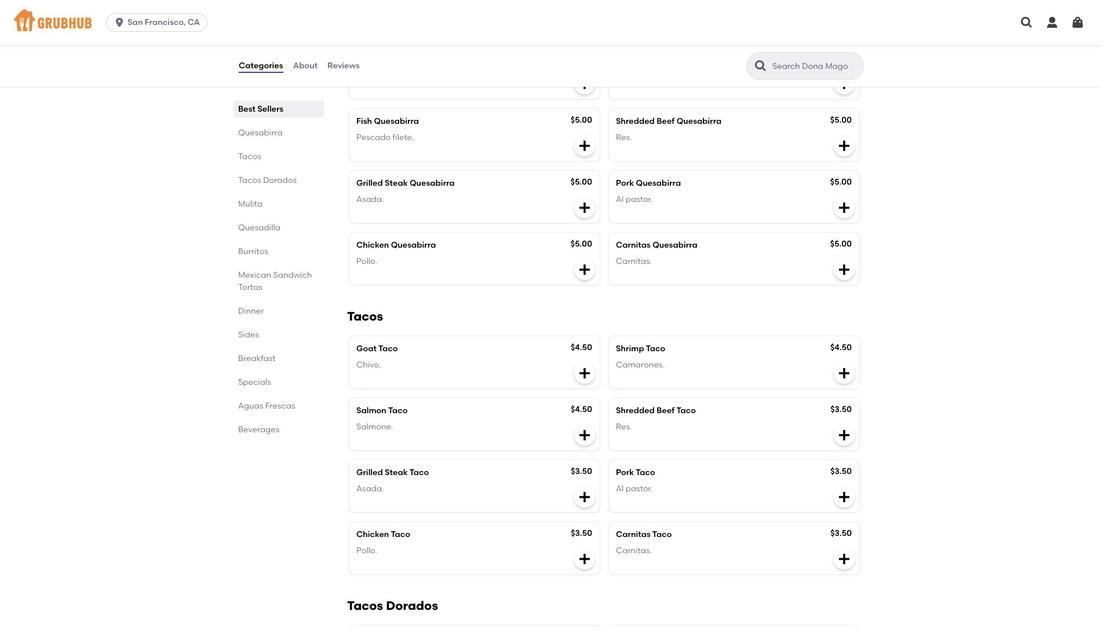 Task type: describe. For each thing, give the bounding box(es) containing it.
svg image for chicken quesabirra
[[578, 263, 592, 277]]

Search Dona Mago search field
[[771, 61, 860, 72]]

about
[[293, 61, 318, 71]]

taco for chicken taco
[[391, 530, 410, 540]]

$3.50 for grilled steak taco
[[571, 467, 592, 477]]

mulita
[[238, 199, 262, 209]]

taco for carnitas taco
[[652, 530, 672, 540]]

chicken quesabirra
[[356, 240, 436, 250]]

$4.50 for shrimp taco
[[571, 343, 592, 353]]

san francisco, ca button
[[106, 13, 212, 32]]

taco for goat taco
[[378, 344, 398, 354]]

pastor. for quesabirra
[[626, 195, 653, 205]]

tortas
[[238, 283, 262, 293]]

frescas
[[265, 402, 295, 411]]

$5.00 button
[[609, 47, 859, 99]]

shredded for shredded beef taco
[[616, 406, 655, 416]]

dinner
[[238, 307, 264, 316]]

chivo.
[[356, 360, 381, 370]]

$3.50 for carnitas taco
[[831, 529, 852, 539]]

quesabirra inside button
[[379, 54, 424, 64]]

pork taco
[[616, 468, 655, 478]]

grilled steak quesabirra
[[356, 178, 455, 188]]

chicken for chicken taco
[[356, 530, 389, 540]]

best
[[238, 104, 256, 114]]

al pastor. for taco
[[616, 484, 653, 494]]

carnitas. for carnitas taco
[[616, 546, 652, 556]]

quesadilla
[[238, 223, 280, 233]]

asada. for grilled steak quesabirra
[[356, 195, 384, 205]]

grilled for grilled steak taco
[[356, 468, 383, 478]]

goat quesabirra button
[[349, 47, 600, 99]]

al for pork quesabirra
[[616, 195, 624, 205]]

categories button
[[238, 45, 284, 87]]

burritos
[[238, 247, 268, 257]]

carnitas taco
[[616, 530, 672, 540]]

categories
[[239, 61, 283, 71]]

grilled for grilled steak quesabirra
[[356, 178, 383, 188]]

steak for taco
[[385, 468, 408, 478]]

goat taco
[[356, 344, 398, 354]]

$5.00 for chicken quesabirra
[[571, 239, 592, 249]]

$3.50 for chicken taco
[[571, 529, 592, 539]]

reviews
[[327, 61, 360, 71]]

about button
[[292, 45, 318, 87]]

beverages
[[238, 425, 279, 435]]

asada. for grilled steak taco
[[356, 484, 384, 494]]

camarones.
[[616, 360, 665, 370]]

mexican
[[238, 271, 271, 280]]

francisco,
[[145, 17, 186, 27]]

search icon image
[[754, 59, 768, 73]]

salmon
[[356, 406, 386, 416]]

$3.50 for shredded beef taco
[[831, 405, 852, 415]]

pork quesabirra
[[616, 178, 681, 188]]

sellers
[[257, 104, 283, 114]]

pastor. for taco
[[626, 484, 653, 494]]

1 horizontal spatial tacos dorados
[[347, 599, 438, 613]]

main navigation navigation
[[0, 0, 1102, 45]]

ca
[[188, 17, 200, 27]]

pollo. for chicken taco
[[356, 546, 377, 556]]

svg image inside san francisco, ca button
[[114, 17, 125, 28]]

shredded beef taco
[[616, 406, 696, 416]]



Task type: locate. For each thing, give the bounding box(es) containing it.
0 vertical spatial pork
[[616, 178, 634, 188]]

grilled down "pescado"
[[356, 178, 383, 188]]

0 vertical spatial asada.
[[356, 195, 384, 205]]

goat for goat quesabirra
[[356, 54, 377, 64]]

al pastor.
[[616, 195, 653, 205], [616, 484, 653, 494]]

goat quesabirra
[[356, 54, 424, 64]]

salmone.
[[356, 422, 393, 432]]

beef for quesabirra
[[657, 116, 675, 126]]

0 vertical spatial shredded
[[616, 116, 655, 126]]

1 vertical spatial al pastor.
[[616, 484, 653, 494]]

reviews button
[[327, 45, 360, 87]]

0 vertical spatial beef
[[657, 116, 675, 126]]

1 beef from the top
[[657, 116, 675, 126]]

2 al from the top
[[616, 484, 624, 494]]

pollo.
[[356, 257, 377, 267], [356, 546, 377, 556]]

shredded
[[616, 116, 655, 126], [616, 406, 655, 416]]

tacos dorados
[[238, 176, 297, 185], [347, 599, 438, 613]]

filete.
[[393, 133, 414, 143]]

shrimp taco
[[616, 344, 665, 354]]

salmon taco
[[356, 406, 408, 416]]

pork
[[616, 178, 634, 188], [616, 468, 634, 478]]

pastor.
[[626, 195, 653, 205], [626, 484, 653, 494]]

goat for goat taco
[[356, 344, 377, 354]]

1 asada. from the top
[[356, 195, 384, 205]]

tacos
[[238, 152, 261, 162], [238, 176, 261, 185], [347, 309, 383, 324], [347, 599, 383, 613]]

0 vertical spatial carnitas.
[[616, 257, 652, 267]]

$5.00 for carnitas quesabirra
[[830, 239, 852, 249]]

specials
[[238, 378, 271, 388]]

res. down shredded beef quesabirra
[[616, 133, 632, 143]]

1 vertical spatial pork
[[616, 468, 634, 478]]

svg image for carnitas quesabirra
[[837, 263, 851, 277]]

$5.00 for fish quesabirra
[[571, 115, 592, 125]]

$5.00 for grilled steak quesabirra
[[571, 177, 592, 187]]

$4.50 for shredded beef taco
[[571, 405, 592, 415]]

svg image for pork quesabirra
[[837, 201, 851, 215]]

asada. down grilled steak quesabirra
[[356, 195, 384, 205]]

chicken
[[356, 240, 389, 250], [356, 530, 389, 540]]

$3.50
[[831, 405, 852, 415], [571, 467, 592, 477], [831, 467, 852, 477], [571, 529, 592, 539], [831, 529, 852, 539]]

steak for quesabirra
[[385, 178, 408, 188]]

2 al pastor. from the top
[[616, 484, 653, 494]]

san
[[128, 17, 143, 27]]

steak down salmone.
[[385, 468, 408, 478]]

aguas frescas
[[238, 402, 295, 411]]

1 vertical spatial grilled
[[356, 468, 383, 478]]

0 vertical spatial dorados
[[263, 176, 297, 185]]

carnitas. down 'carnitas taco'
[[616, 546, 652, 556]]

quesabirra
[[379, 54, 424, 64], [374, 116, 419, 126], [677, 116, 722, 126], [238, 128, 283, 138], [410, 178, 455, 188], [636, 178, 681, 188], [391, 240, 436, 250], [653, 240, 698, 250]]

1 goat from the top
[[356, 54, 377, 64]]

shredded for shredded beef quesabirra
[[616, 116, 655, 126]]

svg image for chicken taco
[[578, 553, 592, 567]]

2 pollo. from the top
[[356, 546, 377, 556]]

mexican sandwich tortas
[[238, 271, 312, 293]]

0 horizontal spatial tacos dorados
[[238, 176, 297, 185]]

1 vertical spatial steak
[[385, 468, 408, 478]]

$3.50 for pork taco
[[831, 467, 852, 477]]

carnitas.
[[616, 257, 652, 267], [616, 546, 652, 556]]

0 horizontal spatial dorados
[[263, 176, 297, 185]]

1 carnitas from the top
[[616, 240, 651, 250]]

1 vertical spatial shredded
[[616, 406, 655, 416]]

svg image for carnitas taco
[[837, 553, 851, 567]]

carnitas quesabirra
[[616, 240, 698, 250]]

0 vertical spatial al pastor.
[[616, 195, 653, 205]]

2 grilled from the top
[[356, 468, 383, 478]]

carnitas. for carnitas quesabirra
[[616, 257, 652, 267]]

1 vertical spatial pastor.
[[626, 484, 653, 494]]

0 vertical spatial carnitas
[[616, 240, 651, 250]]

0 vertical spatial pastor.
[[626, 195, 653, 205]]

al
[[616, 195, 624, 205], [616, 484, 624, 494]]

pork for pork taco
[[616, 468, 634, 478]]

res. for shredded beef quesabirra
[[616, 133, 632, 143]]

al for pork taco
[[616, 484, 624, 494]]

sides
[[238, 330, 259, 340]]

fish
[[356, 116, 372, 126]]

res.
[[616, 133, 632, 143], [616, 422, 632, 432]]

1 res. from the top
[[616, 133, 632, 143]]

svg image for pork taco
[[837, 491, 851, 505]]

dorados
[[263, 176, 297, 185], [386, 599, 438, 613]]

chicken for chicken quesabirra
[[356, 240, 389, 250]]

svg image inside the main navigation navigation
[[1020, 16, 1034, 30]]

1 vertical spatial carnitas
[[616, 530, 651, 540]]

0 vertical spatial goat
[[356, 54, 377, 64]]

1 pastor. from the top
[[626, 195, 653, 205]]

al pastor. down pork taco
[[616, 484, 653, 494]]

2 carnitas from the top
[[616, 530, 651, 540]]

$5.00
[[830, 53, 852, 63], [571, 115, 592, 125], [830, 115, 852, 125], [571, 177, 592, 187], [830, 177, 852, 187], [571, 239, 592, 249], [830, 239, 852, 249]]

pork for pork quesabirra
[[616, 178, 634, 188]]

0 vertical spatial al
[[616, 195, 624, 205]]

beef
[[657, 116, 675, 126], [657, 406, 675, 416]]

taco
[[378, 344, 398, 354], [646, 344, 665, 354], [388, 406, 408, 416], [676, 406, 696, 416], [409, 468, 429, 478], [636, 468, 655, 478], [391, 530, 410, 540], [652, 530, 672, 540]]

pollo. down chicken taco
[[356, 546, 377, 556]]

0 vertical spatial grilled
[[356, 178, 383, 188]]

1 horizontal spatial dorados
[[386, 599, 438, 613]]

pescado
[[356, 133, 391, 143]]

pollo. down chicken quesabirra
[[356, 257, 377, 267]]

al pastor. for quesabirra
[[616, 195, 653, 205]]

carnitas. down carnitas quesabirra
[[616, 257, 652, 267]]

taco for pork taco
[[636, 468, 655, 478]]

al down pork taco
[[616, 484, 624, 494]]

fish quesabirra
[[356, 116, 419, 126]]

$5.00 for pork quesabirra
[[830, 177, 852, 187]]

0 vertical spatial res.
[[616, 133, 632, 143]]

1 vertical spatial carnitas.
[[616, 546, 652, 556]]

0 vertical spatial tacos dorados
[[238, 176, 297, 185]]

2 pork from the top
[[616, 468, 634, 478]]

1 vertical spatial goat
[[356, 344, 377, 354]]

1 vertical spatial asada.
[[356, 484, 384, 494]]

$5.00 for shredded beef quesabirra
[[830, 115, 852, 125]]

1 al pastor. from the top
[[616, 195, 653, 205]]

2 goat from the top
[[356, 344, 377, 354]]

0 vertical spatial steak
[[385, 178, 408, 188]]

carnitas for carnitas quesabirra
[[616, 240, 651, 250]]

aguas
[[238, 402, 263, 411]]

res. for shredded beef taco
[[616, 422, 632, 432]]

grilled down salmone.
[[356, 468, 383, 478]]

grilled steak taco
[[356, 468, 429, 478]]

svg image for grilled steak taco
[[578, 491, 592, 505]]

$4.50
[[571, 343, 592, 353], [830, 343, 852, 353], [571, 405, 592, 415]]

0 vertical spatial chicken
[[356, 240, 389, 250]]

2 asada. from the top
[[356, 484, 384, 494]]

2 shredded from the top
[[616, 406, 655, 416]]

2 chicken from the top
[[356, 530, 389, 540]]

pastor. down pork taco
[[626, 484, 653, 494]]

al down pork quesabirra
[[616, 195, 624, 205]]

1 shredded from the top
[[616, 116, 655, 126]]

1 vertical spatial res.
[[616, 422, 632, 432]]

pollo. for chicken quesabirra
[[356, 257, 377, 267]]

pastor. down pork quesabirra
[[626, 195, 653, 205]]

res. down "shredded beef taco"
[[616, 422, 632, 432]]

breakfast
[[238, 354, 276, 364]]

steak
[[385, 178, 408, 188], [385, 468, 408, 478]]

$5.00 inside button
[[830, 53, 852, 63]]

1 steak from the top
[[385, 178, 408, 188]]

2 carnitas. from the top
[[616, 546, 652, 556]]

taco for salmon taco
[[388, 406, 408, 416]]

1 vertical spatial beef
[[657, 406, 675, 416]]

2 res. from the top
[[616, 422, 632, 432]]

1 al from the top
[[616, 195, 624, 205]]

1 grilled from the top
[[356, 178, 383, 188]]

shrimp
[[616, 344, 644, 354]]

sandwich
[[273, 271, 312, 280]]

1 vertical spatial chicken
[[356, 530, 389, 540]]

1 carnitas. from the top
[[616, 257, 652, 267]]

best sellers
[[238, 104, 283, 114]]

steak down the filete.
[[385, 178, 408, 188]]

0 vertical spatial pollo.
[[356, 257, 377, 267]]

asada.
[[356, 195, 384, 205], [356, 484, 384, 494]]

1 vertical spatial tacos dorados
[[347, 599, 438, 613]]

goat inside button
[[356, 54, 377, 64]]

pescado filete.
[[356, 133, 414, 143]]

asada. down grilled steak taco
[[356, 484, 384, 494]]

1 vertical spatial dorados
[[386, 599, 438, 613]]

beef for taco
[[657, 406, 675, 416]]

2 steak from the top
[[385, 468, 408, 478]]

1 vertical spatial al
[[616, 484, 624, 494]]

chicken taco
[[356, 530, 410, 540]]

1 pork from the top
[[616, 178, 634, 188]]

grilled
[[356, 178, 383, 188], [356, 468, 383, 478]]

svg image for shredded beef quesabirra
[[837, 139, 851, 153]]

1 chicken from the top
[[356, 240, 389, 250]]

al pastor. down pork quesabirra
[[616, 195, 653, 205]]

taco for shrimp taco
[[646, 344, 665, 354]]

2 beef from the top
[[657, 406, 675, 416]]

svg image
[[1020, 16, 1034, 30], [837, 139, 851, 153], [837, 201, 851, 215], [578, 263, 592, 277], [837, 263, 851, 277], [578, 491, 592, 505], [837, 491, 851, 505], [578, 553, 592, 567], [837, 553, 851, 567]]

carnitas for carnitas taco
[[616, 530, 651, 540]]

2 pastor. from the top
[[626, 484, 653, 494]]

san francisco, ca
[[128, 17, 200, 27]]

goat
[[356, 54, 377, 64], [356, 344, 377, 354]]

carnitas
[[616, 240, 651, 250], [616, 530, 651, 540]]

shredded beef quesabirra
[[616, 116, 722, 126]]

1 vertical spatial pollo.
[[356, 546, 377, 556]]

svg image
[[1045, 16, 1059, 30], [1071, 16, 1085, 30], [114, 17, 125, 28], [578, 77, 592, 91], [837, 77, 851, 91], [578, 139, 592, 153], [578, 201, 592, 215], [578, 367, 592, 381], [837, 367, 851, 381], [578, 429, 592, 443], [837, 429, 851, 443]]

1 pollo. from the top
[[356, 257, 377, 267]]



Task type: vqa. For each thing, say whether or not it's contained in the screenshot.


